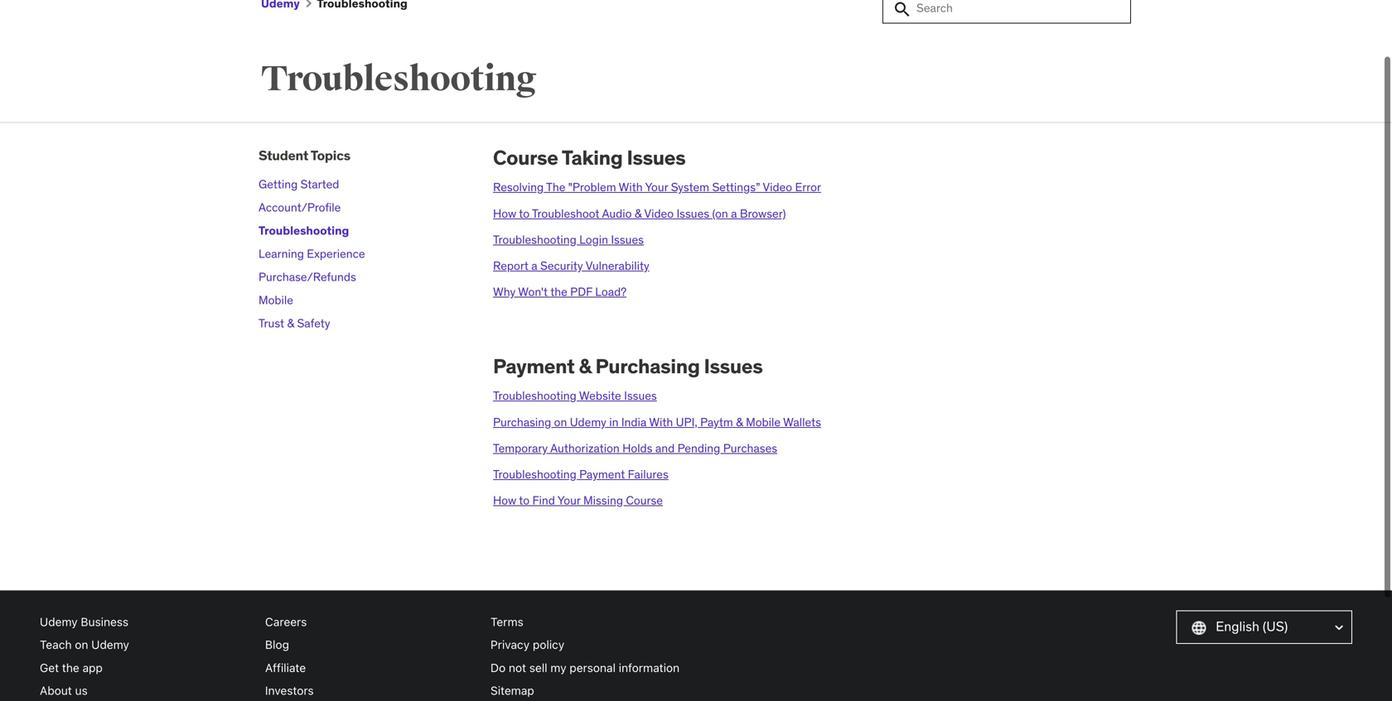 Task type: locate. For each thing, give the bounding box(es) containing it.
teach on udemy link
[[40, 634, 252, 657]]

1 horizontal spatial on
[[554, 415, 567, 430]]

find
[[532, 494, 555, 508]]

issues up vulnerability
[[611, 232, 644, 247]]

&
[[635, 206, 642, 221], [287, 316, 294, 331], [579, 354, 591, 379], [736, 415, 743, 430]]

why won't the pdf load? link
[[493, 285, 627, 300]]

1 horizontal spatial the
[[550, 285, 568, 300]]

policy
[[533, 639, 565, 652]]

holds
[[623, 441, 653, 456]]

the
[[546, 180, 566, 195]]

mobile up purchases
[[746, 415, 781, 430]]

affiliate
[[265, 662, 306, 675]]

2 how from the top
[[493, 494, 517, 508]]

purchasing on udemy in india with upi, paytm & mobile wallets
[[493, 415, 821, 430]]

1 vertical spatial udemy
[[40, 616, 78, 630]]

temporary authorization holds and pending purchases
[[493, 441, 778, 456]]

1 vertical spatial to
[[519, 494, 530, 508]]

0 vertical spatial your
[[645, 180, 668, 195]]

0 vertical spatial course
[[493, 146, 558, 170]]

video
[[763, 180, 792, 195], [644, 206, 674, 221]]

with left "upi,"
[[649, 415, 673, 430]]

udemy inside troubleshooting main content
[[570, 415, 607, 430]]

0 vertical spatial with
[[619, 180, 643, 195]]

course
[[493, 146, 558, 170], [626, 494, 663, 508]]

failures
[[628, 467, 669, 482]]

account/profile link
[[259, 200, 341, 215]]

none search field inside troubleshooting main content
[[883, 0, 1131, 24]]

video down the "resolving the "problem with your system settings" video error"
[[644, 206, 674, 221]]

payment & purchasing issues
[[493, 354, 763, 379]]

0 vertical spatial the
[[550, 285, 568, 300]]

1 horizontal spatial video
[[763, 180, 792, 195]]

investors link
[[265, 680, 477, 702]]

how down 'resolving' on the left top of page
[[493, 206, 517, 221]]

0 vertical spatial a
[[731, 206, 737, 221]]

on for purchasing
[[554, 415, 567, 430]]

website
[[579, 389, 621, 404]]

0 horizontal spatial udemy
[[40, 616, 78, 630]]

0 vertical spatial to
[[519, 206, 530, 221]]

1 vertical spatial how
[[493, 494, 517, 508]]

the right get
[[62, 662, 79, 675]]

security
[[540, 259, 583, 273]]

udemy up the teach at left
[[40, 616, 78, 630]]

1 horizontal spatial with
[[649, 415, 673, 430]]

with
[[619, 180, 643, 195], [649, 415, 673, 430]]

course taking issues
[[493, 146, 686, 170]]

1 how from the top
[[493, 206, 517, 221]]

error
[[795, 180, 821, 195]]

2 to from the top
[[519, 494, 530, 508]]

payment & purchasing issues link
[[493, 354, 763, 379]]

troubleshooting link
[[259, 223, 349, 238]]

udemy down the business
[[91, 639, 129, 652]]

troubleshooting for troubleshooting login issues
[[493, 232, 577, 247]]

1 horizontal spatial your
[[645, 180, 668, 195]]

do not sell my personal information link
[[491, 657, 703, 680]]

course up 'resolving' on the left top of page
[[493, 146, 558, 170]]

login
[[579, 232, 608, 247]]

1 vertical spatial the
[[62, 662, 79, 675]]

on down the udemy business
[[75, 639, 88, 652]]

issues up india
[[624, 389, 657, 404]]

troubleshooting
[[261, 58, 536, 101], [259, 223, 349, 238], [493, 232, 577, 247], [493, 389, 577, 404], [493, 467, 577, 482]]

issues up the "resolving the "problem with your system settings" video error"
[[627, 146, 686, 170]]

purchases
[[723, 441, 778, 456]]

to down 'resolving' on the left top of page
[[519, 206, 530, 221]]

sell
[[529, 662, 548, 675]]

on inside troubleshooting main content
[[554, 415, 567, 430]]

issues down system
[[677, 206, 710, 221]]

the left pdf
[[550, 285, 568, 300]]

issues for troubleshooting website issues
[[624, 389, 657, 404]]

mobile up 'trust'
[[259, 293, 293, 308]]

on inside the teach on udemy link
[[75, 639, 88, 652]]

a right report
[[531, 259, 538, 273]]

how to troubleshoot audio & video issues (on a browser)
[[493, 206, 786, 221]]

2 vertical spatial udemy
[[91, 639, 129, 652]]

teach
[[40, 639, 72, 652]]

udemy left in
[[570, 415, 607, 430]]

& right 'trust'
[[287, 316, 294, 331]]

a
[[731, 206, 737, 221], [531, 259, 538, 273]]

english (us)
[[1216, 619, 1288, 636]]

upi,
[[676, 415, 698, 430]]

resolving the "problem with your system settings" video error
[[493, 180, 821, 195]]

0 vertical spatial how
[[493, 206, 517, 221]]

your right find
[[558, 494, 581, 508]]

blog link
[[265, 634, 477, 657]]

0 horizontal spatial with
[[619, 180, 643, 195]]

to for find
[[519, 494, 530, 508]]

get
[[40, 662, 59, 675]]

udemy business link
[[40, 611, 252, 634]]

to left find
[[519, 494, 530, 508]]

how left find
[[493, 494, 517, 508]]

on down troubleshooting website issues
[[554, 415, 567, 430]]

purchasing up temporary
[[493, 415, 551, 430]]

do
[[491, 662, 506, 675]]

to for troubleshoot
[[519, 206, 530, 221]]

1 horizontal spatial a
[[731, 206, 737, 221]]

mobile link
[[259, 293, 293, 308]]

0 horizontal spatial mobile
[[259, 293, 293, 308]]

1 horizontal spatial mobile
[[746, 415, 781, 430]]

issues
[[627, 146, 686, 170], [677, 206, 710, 221], [611, 232, 644, 247], [704, 354, 763, 379], [624, 389, 657, 404]]

(us)
[[1263, 619, 1288, 636]]

mobile inside getting started account/profile troubleshooting learning experience purchase/refunds mobile trust & safety
[[259, 293, 293, 308]]

why won't the pdf load?
[[493, 285, 627, 300]]

with up how to troubleshoot audio & video issues (on a browser) link
[[619, 180, 643, 195]]

teach on udemy
[[40, 639, 129, 652]]

safety
[[297, 316, 330, 331]]

troubleshooting login issues
[[493, 232, 644, 247]]

your
[[645, 180, 668, 195], [558, 494, 581, 508]]

getting started link
[[259, 177, 339, 192]]

0 horizontal spatial video
[[644, 206, 674, 221]]

0 vertical spatial mobile
[[259, 293, 293, 308]]

1 to from the top
[[519, 206, 530, 221]]

course down failures
[[626, 494, 663, 508]]

learning
[[259, 246, 304, 261]]

1 vertical spatial mobile
[[746, 415, 781, 430]]

learning experience link
[[259, 246, 365, 261]]

troubleshooting inside getting started account/profile troubleshooting learning experience purchase/refunds mobile trust & safety
[[259, 223, 349, 238]]

your up how to troubleshoot audio & video issues (on a browser)
[[645, 180, 668, 195]]

purchasing up website
[[596, 354, 700, 379]]

0 horizontal spatial payment
[[493, 354, 575, 379]]

0 horizontal spatial on
[[75, 639, 88, 652]]

2 horizontal spatial udemy
[[570, 415, 607, 430]]

browser)
[[740, 206, 786, 221]]

careers
[[265, 616, 307, 630]]

1 horizontal spatial udemy
[[91, 639, 129, 652]]

1 vertical spatial with
[[649, 415, 673, 430]]

1 vertical spatial your
[[558, 494, 581, 508]]

temporary authorization holds and pending purchases link
[[493, 441, 778, 456]]

payment up troubleshooting website issues link at bottom left
[[493, 354, 575, 379]]

& inside getting started account/profile troubleshooting learning experience purchase/refunds mobile trust & safety
[[287, 316, 294, 331]]

1 horizontal spatial payment
[[579, 467, 625, 482]]

None search field
[[883, 0, 1131, 24]]

student
[[259, 147, 308, 164]]

troubleshooting login issues link
[[493, 232, 644, 247]]

how
[[493, 206, 517, 221], [493, 494, 517, 508]]

audio
[[602, 206, 632, 221]]

pdf
[[570, 285, 593, 300]]

investors
[[265, 685, 314, 698]]

1 vertical spatial course
[[626, 494, 663, 508]]

udemy business
[[40, 616, 129, 630]]

won't
[[518, 285, 548, 300]]

payment up missing
[[579, 467, 625, 482]]

sitemap
[[491, 685, 534, 698]]

0 horizontal spatial a
[[531, 259, 538, 273]]

0 vertical spatial on
[[554, 415, 567, 430]]

1 vertical spatial purchasing
[[493, 415, 551, 430]]

0 vertical spatial udemy
[[570, 415, 607, 430]]

resolving the "problem with your system settings" video error link
[[493, 180, 821, 195]]

video up browser)
[[763, 180, 792, 195]]

authorization
[[550, 441, 620, 456]]

1 vertical spatial on
[[75, 639, 88, 652]]

1 horizontal spatial purchasing
[[596, 354, 700, 379]]

troubleshooting for troubleshooting payment failures
[[493, 467, 577, 482]]

a right (on
[[731, 206, 737, 221]]

1 vertical spatial payment
[[579, 467, 625, 482]]

report a security vulnerability link
[[493, 259, 650, 273]]

to
[[519, 206, 530, 221], [519, 494, 530, 508]]

terms link
[[491, 611, 703, 634]]



Task type: describe. For each thing, give the bounding box(es) containing it.
Search search field
[[883, 0, 1131, 24]]

0 horizontal spatial course
[[493, 146, 558, 170]]

troubleshoot
[[532, 206, 600, 221]]

taking
[[562, 146, 623, 170]]

trust & safety link
[[259, 316, 330, 331]]

affiliate link
[[265, 657, 477, 680]]

student topics
[[259, 147, 350, 164]]

topics
[[311, 147, 350, 164]]

purchase/refunds
[[259, 270, 356, 285]]

troubleshooting payment failures link
[[493, 467, 669, 482]]

and
[[655, 441, 675, 456]]

about us
[[40, 685, 88, 698]]

how to find your missing course link
[[493, 494, 663, 508]]

troubleshooting website issues link
[[493, 389, 657, 404]]

settings"
[[712, 180, 760, 195]]

troubleshooting main content
[[0, 0, 1392, 591]]

information
[[619, 662, 680, 675]]

terms
[[491, 616, 524, 630]]

my
[[551, 662, 567, 675]]

how for how to find your missing course
[[493, 494, 517, 508]]

resolving
[[493, 180, 544, 195]]

troubleshooting for troubleshooting
[[261, 58, 536, 101]]

how to find your missing course
[[493, 494, 663, 508]]

personal
[[570, 662, 616, 675]]

sitemap link
[[491, 680, 703, 702]]

& up troubleshooting website issues
[[579, 354, 591, 379]]

wallets
[[783, 415, 821, 430]]

india
[[621, 415, 647, 430]]

english (us) link
[[1177, 611, 1353, 645]]

0 vertical spatial purchasing
[[596, 354, 700, 379]]

english
[[1216, 619, 1260, 636]]

0 horizontal spatial your
[[558, 494, 581, 508]]

vulnerability
[[586, 259, 650, 273]]

business
[[81, 616, 129, 630]]

purchasing on udemy in india with upi, paytm & mobile wallets link
[[493, 415, 821, 430]]

"problem
[[568, 180, 616, 195]]

troubleshooting payment failures
[[493, 467, 669, 482]]

on for teach
[[75, 639, 88, 652]]

getting
[[259, 177, 298, 192]]

privacy
[[491, 639, 530, 652]]

issues for course taking issues
[[627, 146, 686, 170]]

blog
[[265, 639, 289, 652]]

careers link
[[265, 611, 477, 634]]

get the app
[[40, 662, 103, 675]]

1 horizontal spatial course
[[626, 494, 663, 508]]

0 vertical spatial video
[[763, 180, 792, 195]]

issues up paytm
[[704, 354, 763, 379]]

experience
[[307, 246, 365, 261]]

load?
[[595, 285, 627, 300]]

udemy for troubleshooting
[[570, 415, 607, 430]]

0 horizontal spatial purchasing
[[493, 415, 551, 430]]

the inside troubleshooting main content
[[550, 285, 568, 300]]

started
[[301, 177, 339, 192]]

getting started account/profile troubleshooting learning experience purchase/refunds mobile trust & safety
[[259, 177, 365, 331]]

course taking issues link
[[493, 146, 686, 170]]

get the app link
[[40, 657, 252, 680]]

pending
[[678, 441, 720, 456]]

why
[[493, 285, 516, 300]]

issues for troubleshooting login issues
[[611, 232, 644, 247]]

how to troubleshoot audio & video issues (on a browser) link
[[493, 206, 786, 221]]

troubleshooting website issues
[[493, 389, 657, 404]]

us
[[75, 685, 88, 698]]

report
[[493, 259, 529, 273]]

0 horizontal spatial the
[[62, 662, 79, 675]]

temporary
[[493, 441, 548, 456]]

0 vertical spatial payment
[[493, 354, 575, 379]]

system
[[671, 180, 710, 195]]

missing
[[583, 494, 623, 508]]

udemy for udemy
[[91, 639, 129, 652]]

in
[[609, 415, 619, 430]]

about us link
[[40, 680, 252, 702]]

about
[[40, 685, 72, 698]]

& right paytm
[[736, 415, 743, 430]]

report a security vulnerability
[[493, 259, 650, 273]]

account/profile
[[259, 200, 341, 215]]

troubleshooting for troubleshooting website issues
[[493, 389, 577, 404]]

1 vertical spatial video
[[644, 206, 674, 221]]

paytm
[[700, 415, 733, 430]]

privacy policy link
[[491, 634, 703, 657]]

how for how to troubleshoot audio & video issues (on a browser)
[[493, 206, 517, 221]]

1 vertical spatial a
[[531, 259, 538, 273]]

& right audio
[[635, 206, 642, 221]]



Task type: vqa. For each thing, say whether or not it's contained in the screenshot.


